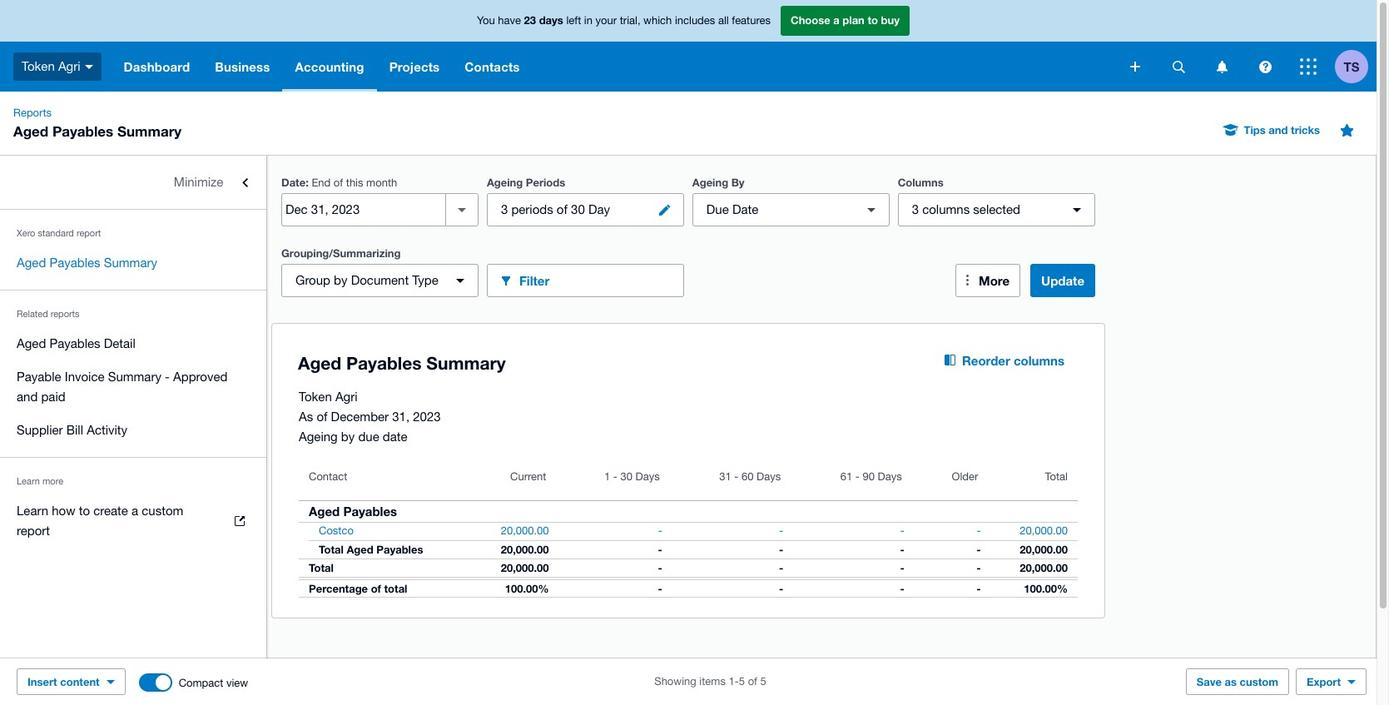 Task type: vqa. For each thing, say whether or not it's contained in the screenshot.
Showing
yes



Task type: locate. For each thing, give the bounding box(es) containing it.
1 vertical spatial a
[[132, 504, 138, 518]]

2023
[[413, 410, 441, 424]]

- inside payable invoice summary - approved and paid
[[165, 370, 170, 384]]

learn for learn more
[[17, 476, 40, 486]]

report
[[77, 228, 101, 238], [17, 524, 50, 538]]

aged payables summary
[[17, 256, 157, 270]]

2 vertical spatial summary
[[108, 370, 162, 384]]

Report title field
[[294, 345, 905, 383]]

aged for aged payables
[[309, 504, 340, 519]]

ageing down as
[[299, 430, 338, 444]]

your
[[596, 14, 617, 27]]

1 horizontal spatial 30
[[623, 471, 635, 483]]

periods
[[526, 176, 566, 189]]

have
[[498, 14, 521, 27]]

total aged payables
[[319, 543, 423, 556]]

3
[[501, 202, 508, 217], [912, 202, 919, 217]]

report up aged payables summary
[[77, 228, 101, 238]]

columns for 3
[[923, 202, 970, 217]]

- link down older in the right of the page
[[967, 523, 991, 540]]

aged down related
[[17, 336, 46, 351]]

1 - 30 days
[[607, 471, 662, 483]]

0 vertical spatial report
[[77, 228, 101, 238]]

1 vertical spatial total
[[319, 543, 344, 556]]

total
[[384, 582, 408, 595]]

0 vertical spatial date
[[281, 176, 306, 189]]

2 learn from the top
[[17, 504, 48, 518]]

1
[[607, 471, 613, 483]]

summary
[[117, 122, 182, 140], [104, 256, 157, 270], [108, 370, 162, 384]]

you
[[477, 14, 495, 27]]

update
[[1042, 273, 1085, 288]]

supplier bill activity link
[[0, 414, 266, 447]]

projects button
[[377, 42, 452, 92]]

0 horizontal spatial report
[[17, 524, 50, 538]]

1 learn from the top
[[17, 476, 40, 486]]

token inside token agri as of december 31, 2023 ageing by due date
[[299, 390, 332, 404]]

aged down reports link
[[13, 122, 48, 140]]

ageing periods
[[487, 176, 566, 189]]

of inside token agri as of december 31, 2023 ageing by due date
[[317, 410, 328, 424]]

1 horizontal spatial custom
[[1241, 675, 1279, 689]]

to right "how"
[[79, 504, 90, 518]]

30 left day
[[571, 202, 585, 217]]

due date button
[[693, 193, 890, 227]]

related
[[17, 309, 48, 319]]

0 vertical spatial total
[[1046, 471, 1068, 483]]

- link down 61 - 90 days
[[891, 523, 915, 540]]

0 vertical spatial learn
[[17, 476, 40, 486]]

5
[[739, 675, 745, 688], [761, 675, 767, 688]]

0 horizontal spatial and
[[17, 390, 38, 404]]

and down payable
[[17, 390, 38, 404]]

ageing inside token agri as of december 31, 2023 ageing by due date
[[299, 430, 338, 444]]

30 right "1"
[[623, 471, 635, 483]]

1 days from the left
[[638, 471, 662, 483]]

ageing left by
[[693, 176, 729, 189]]

- link down '1 - 30 days'
[[649, 523, 673, 540]]

columns right reorder
[[1014, 353, 1065, 368]]

agri inside token agri as of december 31, 2023 ageing by due date
[[336, 390, 358, 404]]

3 days from the left
[[880, 471, 905, 483]]

days for 61 - 90 days
[[880, 471, 905, 483]]

xero standard report
[[17, 228, 101, 238]]

compact
[[179, 677, 224, 689]]

svg image
[[1217, 60, 1228, 73], [1260, 60, 1272, 73], [85, 65, 93, 69]]

token up as
[[299, 390, 332, 404]]

learn inside learn how to create a custom report
[[17, 504, 48, 518]]

0 vertical spatial by
[[334, 273, 348, 287]]

due
[[358, 430, 380, 444]]

0 horizontal spatial days
[[638, 471, 662, 483]]

1 vertical spatial agri
[[336, 390, 358, 404]]

1 vertical spatial learn
[[17, 504, 48, 518]]

summary inside reports aged payables summary
[[117, 122, 182, 140]]

more
[[42, 476, 63, 486]]

20,000.00 link
[[491, 523, 559, 540], [1010, 523, 1078, 540]]

total
[[1046, 471, 1068, 483], [319, 543, 344, 556], [309, 561, 334, 575]]

payables inside reports aged payables summary
[[52, 122, 113, 140]]

choose
[[791, 14, 831, 27]]

20,000.00 link down total button
[[1010, 523, 1078, 540]]

of right periods
[[557, 202, 568, 217]]

aged inside reports aged payables summary
[[13, 122, 48, 140]]

0 horizontal spatial 5
[[739, 675, 745, 688]]

20,000.00 link down "current" button
[[491, 523, 559, 540]]

date right due
[[733, 202, 759, 217]]

5 right items
[[739, 675, 745, 688]]

30 inside 1 - 30 days button
[[623, 471, 635, 483]]

report down learn more
[[17, 524, 50, 538]]

61 - 90 days
[[843, 471, 905, 483]]

type
[[413, 273, 439, 287]]

date inside popup button
[[733, 202, 759, 217]]

list of convenience dates image
[[445, 193, 479, 227]]

1 horizontal spatial to
[[868, 14, 879, 27]]

1 vertical spatial and
[[17, 390, 38, 404]]

of left this
[[334, 177, 343, 189]]

aged payables summary link
[[0, 247, 266, 280]]

token for token agri
[[22, 59, 55, 73]]

reports link
[[7, 105, 58, 122]]

1 vertical spatial date
[[733, 202, 759, 217]]

2 horizontal spatial ageing
[[693, 176, 729, 189]]

0 horizontal spatial 20,000.00 link
[[491, 523, 559, 540]]

date
[[281, 176, 306, 189], [733, 202, 759, 217]]

selected
[[974, 202, 1021, 217]]

compact view
[[179, 677, 248, 689]]

dashboard link
[[111, 42, 203, 92]]

0 horizontal spatial svg image
[[1131, 62, 1141, 72]]

save
[[1197, 675, 1222, 689]]

3 periods of 30 day button
[[487, 193, 684, 227]]

1 horizontal spatial a
[[834, 14, 840, 27]]

contact
[[309, 471, 347, 483]]

1 horizontal spatial agri
[[336, 390, 358, 404]]

total inside button
[[1046, 471, 1068, 483]]

days right '90'
[[880, 471, 905, 483]]

report output element
[[299, 461, 1078, 598]]

2 20,000.00 link from the left
[[1010, 523, 1078, 540]]

a left plan
[[834, 14, 840, 27]]

1 horizontal spatial date
[[733, 202, 759, 217]]

1 5 from the left
[[739, 675, 745, 688]]

agri up reports link
[[58, 59, 80, 73]]

days right 60
[[759, 471, 783, 483]]

0 vertical spatial a
[[834, 14, 840, 27]]

3 left periods
[[501, 202, 508, 217]]

custom inside learn how to create a custom report
[[142, 504, 183, 518]]

to left 'buy'
[[868, 14, 879, 27]]

ageing for ageing by
[[693, 176, 729, 189]]

summary down 'minimize' button
[[104, 256, 157, 270]]

1 vertical spatial to
[[79, 504, 90, 518]]

4 - link from the left
[[967, 523, 991, 540]]

2 3 from the left
[[912, 202, 919, 217]]

summary inside payable invoice summary - approved and paid
[[108, 370, 162, 384]]

percentage of total
[[309, 582, 408, 595]]

ts button
[[1336, 42, 1377, 92]]

aged
[[13, 122, 48, 140], [17, 256, 46, 270], [17, 336, 46, 351], [309, 504, 340, 519], [347, 543, 374, 556]]

payable invoice summary - approved and paid
[[17, 370, 228, 404]]

ageing
[[487, 176, 523, 189], [693, 176, 729, 189], [299, 430, 338, 444]]

aged payables detail link
[[0, 327, 266, 361]]

by down grouping/summarizing
[[334, 273, 348, 287]]

0 vertical spatial token
[[22, 59, 55, 73]]

token for token agri as of december 31, 2023 ageing by due date
[[299, 390, 332, 404]]

payables
[[52, 122, 113, 140], [49, 256, 100, 270], [49, 336, 100, 351], [343, 504, 397, 519], [377, 543, 423, 556]]

100.00%
[[505, 582, 549, 595], [1025, 582, 1068, 595]]

0 vertical spatial agri
[[58, 59, 80, 73]]

0 horizontal spatial token
[[22, 59, 55, 73]]

paid
[[41, 390, 65, 404]]

3 for 3 columns selected
[[912, 202, 919, 217]]

learn left more at the left of page
[[17, 476, 40, 486]]

date : end of this month
[[281, 176, 397, 189]]

0 horizontal spatial custom
[[142, 504, 183, 518]]

1 horizontal spatial columns
[[1014, 353, 1065, 368]]

agri inside token agri popup button
[[58, 59, 80, 73]]

insert
[[27, 675, 57, 689]]

1 horizontal spatial token
[[299, 390, 332, 404]]

summary up 'minimize' button
[[117, 122, 182, 140]]

learn down learn more
[[17, 504, 48, 518]]

date left end
[[281, 176, 306, 189]]

0 vertical spatial to
[[868, 14, 879, 27]]

1 vertical spatial columns
[[1014, 353, 1065, 368]]

3 down columns
[[912, 202, 919, 217]]

2 days from the left
[[759, 471, 783, 483]]

0 vertical spatial and
[[1269, 123, 1289, 137]]

0 horizontal spatial agri
[[58, 59, 80, 73]]

custom right create
[[142, 504, 183, 518]]

days
[[638, 471, 662, 483], [759, 471, 783, 483], [880, 471, 905, 483]]

0 vertical spatial 30
[[571, 202, 585, 217]]

1 horizontal spatial 5
[[761, 675, 767, 688]]

to
[[868, 14, 879, 27], [79, 504, 90, 518]]

0 horizontal spatial 30
[[571, 202, 585, 217]]

3 - link from the left
[[891, 523, 915, 540]]

token inside popup button
[[22, 59, 55, 73]]

0 horizontal spatial 3
[[501, 202, 508, 217]]

a inside learn how to create a custom report
[[132, 504, 138, 518]]

showing
[[655, 675, 697, 688]]

1 vertical spatial report
[[17, 524, 50, 538]]

filter button
[[487, 264, 684, 297]]

ageing up periods
[[487, 176, 523, 189]]

0 horizontal spatial svg image
[[85, 65, 93, 69]]

1 horizontal spatial days
[[759, 471, 783, 483]]

0 horizontal spatial ageing
[[299, 430, 338, 444]]

1 vertical spatial by
[[341, 430, 355, 444]]

0 vertical spatial custom
[[142, 504, 183, 518]]

aged down costco
[[347, 543, 374, 556]]

view
[[227, 677, 248, 689]]

0 horizontal spatial a
[[132, 504, 138, 518]]

1 horizontal spatial report
[[77, 228, 101, 238]]

columns down columns
[[923, 202, 970, 217]]

0 horizontal spatial date
[[281, 176, 306, 189]]

and inside tips and tricks button
[[1269, 123, 1289, 137]]

ageing by
[[693, 176, 745, 189]]

summary down aged payables detail link
[[108, 370, 162, 384]]

payables down contact button
[[343, 504, 397, 519]]

2 horizontal spatial days
[[880, 471, 905, 483]]

to inside learn how to create a custom report
[[79, 504, 90, 518]]

older
[[954, 471, 981, 483]]

aged up "costco" 'link'
[[309, 504, 340, 519]]

token
[[22, 59, 55, 73], [299, 390, 332, 404]]

1 vertical spatial summary
[[104, 256, 157, 270]]

payables for aged payables
[[343, 504, 397, 519]]

invoice
[[65, 370, 105, 384]]

0 horizontal spatial columns
[[923, 202, 970, 217]]

0 horizontal spatial to
[[79, 504, 90, 518]]

3 inside button
[[501, 202, 508, 217]]

3 columns selected
[[912, 202, 1021, 217]]

by left due
[[341, 430, 355, 444]]

0 horizontal spatial 100.00%
[[505, 582, 549, 595]]

1 vertical spatial custom
[[1241, 675, 1279, 689]]

0 vertical spatial summary
[[117, 122, 182, 140]]

1 vertical spatial 30
[[623, 471, 635, 483]]

reorder
[[963, 353, 1011, 368]]

payables down reports
[[49, 336, 100, 351]]

and right the tips at top
[[1269, 123, 1289, 137]]

1 horizontal spatial 3
[[912, 202, 919, 217]]

0 vertical spatial columns
[[923, 202, 970, 217]]

30 inside 3 periods of 30 day button
[[571, 202, 585, 217]]

agri up december
[[336, 390, 358, 404]]

aged for aged payables summary
[[17, 256, 46, 270]]

1 3 from the left
[[501, 202, 508, 217]]

banner
[[0, 0, 1377, 92]]

1 horizontal spatial 100.00%
[[1025, 582, 1068, 595]]

payables for aged payables summary
[[49, 256, 100, 270]]

5 right "1-"
[[761, 675, 767, 688]]

december
[[331, 410, 389, 424]]

remove from favorites image
[[1331, 113, 1364, 147]]

document
[[351, 273, 409, 287]]

1 horizontal spatial 20,000.00 link
[[1010, 523, 1078, 540]]

payables down xero standard report
[[49, 256, 100, 270]]

- link down 31 - 60 days
[[770, 523, 794, 540]]

1 horizontal spatial and
[[1269, 123, 1289, 137]]

of right as
[[317, 410, 328, 424]]

days right "1"
[[638, 471, 662, 483]]

a right create
[[132, 504, 138, 518]]

aged payables detail
[[17, 336, 136, 351]]

of left total
[[371, 582, 381, 595]]

aged down the xero
[[17, 256, 46, 270]]

custom right as
[[1241, 675, 1279, 689]]

minimize button
[[0, 166, 266, 199]]

1 vertical spatial token
[[299, 390, 332, 404]]

token up reports
[[22, 59, 55, 73]]

detail
[[104, 336, 136, 351]]

reports aged payables summary
[[13, 107, 182, 140]]

all
[[719, 14, 729, 27]]

1 horizontal spatial ageing
[[487, 176, 523, 189]]

columns inside button
[[1014, 353, 1065, 368]]

choose a plan to buy
[[791, 14, 900, 27]]

svg image
[[1301, 58, 1317, 75], [1173, 60, 1185, 73], [1131, 62, 1141, 72]]

2 5 from the left
[[761, 675, 767, 688]]

payables down reports link
[[52, 122, 113, 140]]

custom
[[142, 504, 183, 518], [1241, 675, 1279, 689]]

of inside report output element
[[371, 582, 381, 595]]

features
[[732, 14, 771, 27]]



Task type: describe. For each thing, give the bounding box(es) containing it.
includes
[[675, 14, 716, 27]]

60
[[744, 471, 756, 483]]

31 - 60 days
[[722, 471, 783, 483]]

3 periods of 30 day
[[501, 202, 610, 217]]

showing items 1-5 of 5
[[655, 675, 767, 688]]

as
[[299, 410, 313, 424]]

aged for aged payables detail
[[17, 336, 46, 351]]

tips
[[1245, 123, 1266, 137]]

of right "1-"
[[748, 675, 758, 688]]

current button
[[471, 461, 559, 501]]

accounting
[[295, 59, 364, 74]]

1 horizontal spatial svg image
[[1173, 60, 1185, 73]]

date
[[383, 430, 408, 444]]

you have 23 days left in your trial, which includes all features
[[477, 14, 771, 27]]

days for 1 - 30 days
[[638, 471, 662, 483]]

how
[[52, 504, 75, 518]]

2 vertical spatial total
[[309, 561, 334, 575]]

more button
[[956, 264, 1021, 297]]

reorder columns
[[963, 353, 1065, 368]]

61 - 90 days button
[[794, 461, 915, 501]]

1 100.00% from the left
[[505, 582, 549, 595]]

standard
[[38, 228, 74, 238]]

payables for aged payables detail
[[49, 336, 100, 351]]

this
[[346, 177, 364, 189]]

periods
[[512, 202, 554, 217]]

group
[[296, 273, 331, 287]]

costco link
[[299, 523, 364, 540]]

1 horizontal spatial svg image
[[1217, 60, 1228, 73]]

agri for token agri
[[58, 59, 80, 73]]

days for 31 - 60 days
[[759, 471, 783, 483]]

as
[[1225, 675, 1238, 689]]

insert content button
[[17, 669, 125, 695]]

approved
[[173, 370, 228, 384]]

Select end date field
[[282, 194, 445, 226]]

activity
[[87, 423, 127, 437]]

90
[[865, 471, 877, 483]]

report inside learn how to create a custom report
[[17, 524, 50, 538]]

columns for reorder
[[1014, 353, 1065, 368]]

contacts
[[465, 59, 520, 74]]

reorder columns button
[[932, 344, 1078, 377]]

summary for invoice
[[108, 370, 162, 384]]

business button
[[203, 42, 283, 92]]

reports
[[13, 107, 52, 119]]

export button
[[1297, 669, 1367, 695]]

filter
[[520, 273, 550, 288]]

left
[[567, 14, 581, 27]]

2 - link from the left
[[770, 523, 794, 540]]

2 100.00% from the left
[[1025, 582, 1068, 595]]

group by document type button
[[281, 264, 479, 297]]

accounting button
[[283, 42, 377, 92]]

plan
[[843, 14, 865, 27]]

payable invoice summary - approved and paid link
[[0, 361, 266, 414]]

days
[[539, 14, 564, 27]]

3 for 3 periods of 30 day
[[501, 202, 508, 217]]

tips and tricks
[[1245, 123, 1321, 137]]

save as custom
[[1197, 675, 1279, 689]]

older button
[[915, 461, 991, 501]]

costco
[[319, 525, 354, 537]]

token agri
[[22, 59, 80, 73]]

and inside payable invoice summary - approved and paid
[[17, 390, 38, 404]]

buy
[[882, 14, 900, 27]]

svg image inside token agri popup button
[[85, 65, 93, 69]]

learn how to create a custom report link
[[0, 495, 266, 548]]

xero
[[17, 228, 35, 238]]

in
[[584, 14, 593, 27]]

group by document type
[[296, 273, 439, 287]]

payable
[[17, 370, 61, 384]]

tips and tricks button
[[1215, 117, 1331, 143]]

reports
[[51, 309, 80, 319]]

payables up total
[[377, 543, 423, 556]]

bill
[[66, 423, 83, 437]]

business
[[215, 59, 270, 74]]

31
[[722, 471, 734, 483]]

contact button
[[299, 461, 471, 501]]

token agri as of december 31, 2023 ageing by due date
[[299, 390, 441, 444]]

31,
[[392, 410, 410, 424]]

related reports
[[17, 309, 80, 319]]

total button
[[991, 461, 1078, 501]]

month
[[367, 177, 397, 189]]

banner containing ts
[[0, 0, 1377, 92]]

aged payables
[[309, 504, 397, 519]]

by inside token agri as of december 31, 2023 ageing by due date
[[341, 430, 355, 444]]

of inside button
[[557, 202, 568, 217]]

1 20,000.00 link from the left
[[491, 523, 559, 540]]

save as custom button
[[1187, 669, 1290, 695]]

agri for token agri as of december 31, 2023 ageing by due date
[[336, 390, 358, 404]]

trial,
[[620, 14, 641, 27]]

due
[[707, 202, 729, 217]]

31 - 60 days button
[[673, 461, 794, 501]]

export
[[1308, 675, 1342, 689]]

learn more
[[17, 476, 63, 486]]

by inside popup button
[[334, 273, 348, 287]]

ageing for ageing periods
[[487, 176, 523, 189]]

custom inside button
[[1241, 675, 1279, 689]]

2 horizontal spatial svg image
[[1260, 60, 1272, 73]]

end
[[312, 177, 331, 189]]

of inside date : end of this month
[[334, 177, 343, 189]]

current
[[513, 471, 549, 483]]

learn for learn how to create a custom report
[[17, 504, 48, 518]]

1 - link from the left
[[649, 523, 673, 540]]

projects
[[389, 59, 440, 74]]

2 horizontal spatial svg image
[[1301, 58, 1317, 75]]

61
[[843, 471, 855, 483]]

tricks
[[1292, 123, 1321, 137]]

supplier
[[17, 423, 63, 437]]

day
[[589, 202, 610, 217]]

create
[[93, 504, 128, 518]]

23
[[524, 14, 536, 27]]

summary for payables
[[104, 256, 157, 270]]



